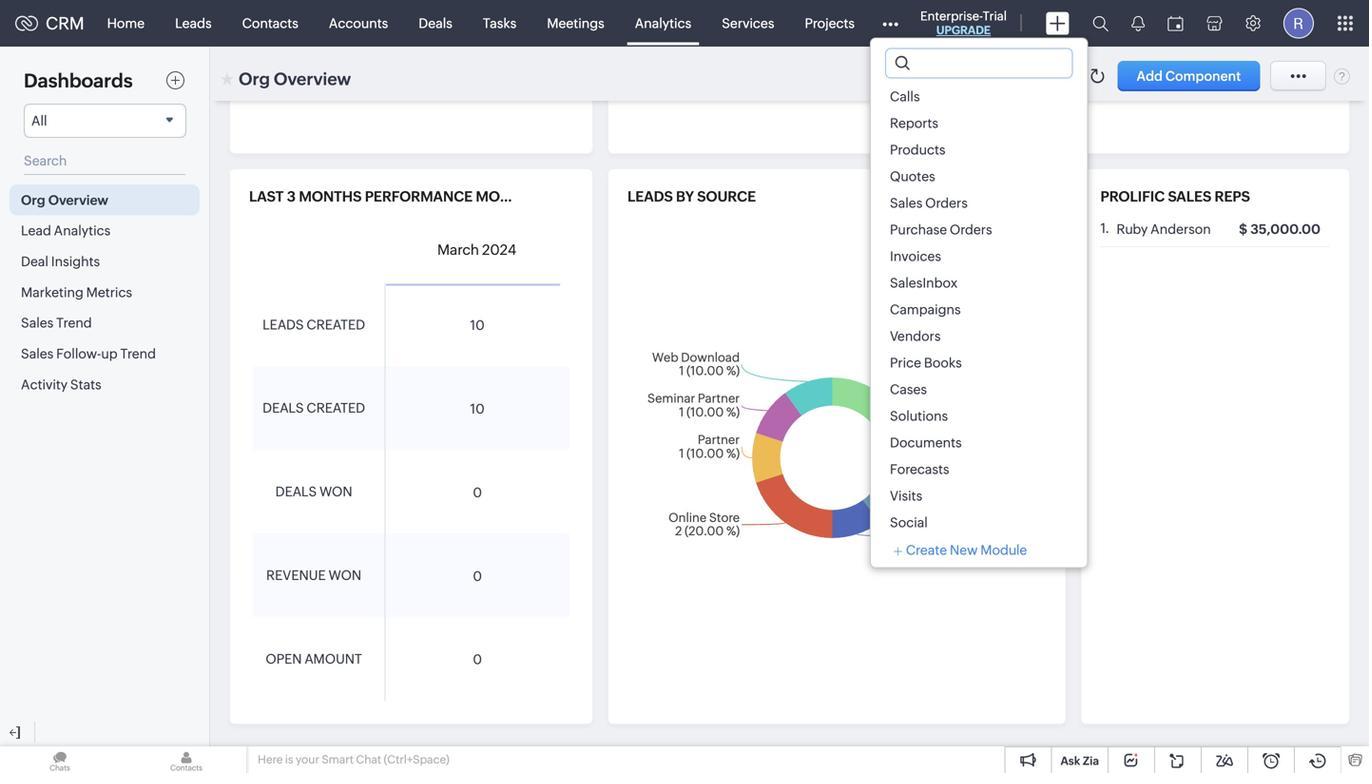 Task type: locate. For each thing, give the bounding box(es) containing it.
0 vertical spatial leads
[[628, 188, 673, 205]]

calls
[[890, 89, 920, 104]]

leads
[[628, 188, 673, 205], [263, 317, 304, 332]]

2 0 from the top
[[473, 568, 482, 584]]

0 horizontal spatial overview
[[48, 192, 108, 208]]

1 vertical spatial orders
[[950, 222, 992, 237]]

0 for revenue won
[[473, 568, 482, 584]]

created
[[307, 317, 365, 332], [307, 401, 365, 416]]

analytics
[[635, 16, 692, 31], [54, 223, 111, 238]]

purchase orders link
[[871, 216, 1088, 243]]

sales inside sales trend link
[[21, 315, 54, 331]]

salesinbox
[[890, 275, 958, 291]]

1 vertical spatial analytics
[[54, 223, 111, 238]]

is
[[285, 753, 293, 766]]

trend
[[56, 315, 92, 331], [120, 346, 156, 361]]

deals link
[[404, 0, 468, 46]]

sales up activity at the left of page
[[21, 346, 54, 361]]

lead analytics
[[21, 223, 111, 238]]

org overview down the contacts
[[239, 69, 351, 89]]

10 for leads created
[[470, 318, 485, 333]]

deals won
[[275, 484, 352, 499]]

None button
[[1118, 61, 1260, 91]]

Search Modules text field
[[886, 49, 1072, 78]]

leads for leads created
[[263, 317, 304, 332]]

deal insights
[[21, 254, 100, 269]]

visits
[[890, 488, 923, 504]]

1 10 from the top
[[470, 318, 485, 333]]

deals up deals won
[[263, 401, 304, 416]]

1 0 from the top
[[473, 485, 482, 500]]

0 horizontal spatial leads
[[263, 317, 304, 332]]

0 vertical spatial sales
[[890, 195, 923, 211]]

help image
[[1334, 68, 1350, 85]]

orders for sales orders
[[925, 195, 968, 211]]

orders up 'purchase orders' in the right of the page
[[925, 195, 968, 211]]

smart
[[322, 753, 354, 766]]

reports
[[890, 116, 939, 131]]

march 2024
[[438, 242, 517, 258]]

0 vertical spatial overview
[[274, 69, 351, 89]]

logo image
[[15, 16, 38, 31]]

2024
[[482, 242, 517, 258]]

0 vertical spatial org overview
[[239, 69, 351, 89]]

leads created
[[263, 317, 365, 332]]

sales
[[890, 195, 923, 211], [21, 315, 54, 331], [21, 346, 54, 361]]

lead analytics link
[[10, 215, 200, 246]]

up
[[101, 346, 118, 361]]

calendar image
[[1168, 16, 1184, 31]]

revenue won
[[266, 568, 362, 583]]

deals
[[419, 16, 453, 31]]

org
[[239, 69, 270, 89], [21, 192, 45, 208]]

leads
[[175, 16, 212, 31]]

sales down marketing
[[21, 315, 54, 331]]

months
[[299, 188, 362, 205]]

created for deals created
[[307, 401, 365, 416]]

leads for leads by source
[[628, 188, 673, 205]]

1 vertical spatial 0
[[473, 568, 482, 584]]

0 horizontal spatial analytics
[[54, 223, 111, 238]]

won down deals created in the left of the page
[[320, 484, 352, 499]]

All field
[[24, 104, 186, 138]]

deals up revenue
[[275, 484, 317, 499]]

source
[[697, 188, 756, 205]]

1 vertical spatial org overview
[[21, 192, 108, 208]]

3 0 from the top
[[473, 652, 482, 667]]

upgrade
[[937, 24, 991, 37]]

trial
[[983, 9, 1007, 23]]

analytics left services
[[635, 16, 692, 31]]

salesinbox link
[[871, 270, 1088, 296]]

0 vertical spatial 0
[[473, 485, 482, 500]]

won for deals won
[[320, 484, 352, 499]]

leads link
[[160, 0, 227, 46]]

1 vertical spatial 10
[[470, 401, 485, 416]]

march
[[438, 242, 479, 258]]

contacts link
[[227, 0, 314, 46]]

1 vertical spatial created
[[307, 401, 365, 416]]

2 created from the top
[[307, 401, 365, 416]]

purchase
[[890, 222, 947, 237]]

dashboards
[[24, 70, 133, 92]]

vendors link
[[871, 323, 1088, 349]]

deals
[[263, 401, 304, 416], [275, 484, 317, 499]]

quotes
[[890, 169, 936, 184]]

2 vertical spatial sales
[[21, 346, 54, 361]]

1 vertical spatial won
[[329, 568, 362, 583]]

0 vertical spatial org
[[239, 69, 270, 89]]

trend down marketing metrics on the top left of page
[[56, 315, 92, 331]]

org down the contacts "link"
[[239, 69, 270, 89]]

0 horizontal spatial org
[[21, 192, 45, 208]]

0
[[473, 485, 482, 500], [473, 568, 482, 584], [473, 652, 482, 667]]

chats image
[[0, 747, 120, 773]]

sales inside sales follow-up trend link
[[21, 346, 54, 361]]

open
[[266, 651, 302, 667]]

leads left by
[[628, 188, 673, 205]]

open amount
[[266, 651, 362, 667]]

lead
[[21, 223, 51, 238]]

by
[[676, 188, 694, 205]]

overview down the contacts
[[274, 69, 351, 89]]

quotes link
[[871, 163, 1088, 190]]

accounts link
[[314, 0, 404, 46]]

0 vertical spatial deals
[[263, 401, 304, 416]]

overview up the lead analytics
[[48, 192, 108, 208]]

0 vertical spatial 10
[[470, 318, 485, 333]]

signals image
[[1132, 15, 1145, 31]]

1 horizontal spatial leads
[[628, 188, 673, 205]]

1 vertical spatial overview
[[48, 192, 108, 208]]

enterprise-trial upgrade
[[921, 9, 1007, 37]]

solutions
[[890, 408, 948, 424]]

1 created from the top
[[307, 317, 365, 332]]

list box containing calls
[[871, 83, 1088, 536]]

won
[[320, 484, 352, 499], [329, 568, 362, 583]]

activity stats link
[[10, 369, 200, 400]]

calls link
[[871, 83, 1088, 110]]

0 vertical spatial created
[[307, 317, 365, 332]]

overview
[[274, 69, 351, 89], [48, 192, 108, 208]]

prolific
[[1101, 188, 1165, 205]]

products
[[890, 142, 946, 157]]

create new module link
[[893, 543, 1027, 558]]

1 horizontal spatial analytics
[[635, 16, 692, 31]]

created down leads created
[[307, 401, 365, 416]]

leads up deals created in the left of the page
[[263, 317, 304, 332]]

services
[[722, 16, 775, 31]]

0 for open amount
[[473, 652, 482, 667]]

won right revenue
[[329, 568, 362, 583]]

projects
[[805, 16, 855, 31]]

analytics up insights
[[54, 223, 111, 238]]

1 vertical spatial deals
[[275, 484, 317, 499]]

0 vertical spatial analytics
[[635, 16, 692, 31]]

marketing metrics link
[[10, 277, 200, 308]]

0 vertical spatial orders
[[925, 195, 968, 211]]

created up deals created in the left of the page
[[307, 317, 365, 332]]

social
[[890, 515, 928, 530]]

1 horizontal spatial org overview
[[239, 69, 351, 89]]

forecasts
[[890, 462, 950, 477]]

trend right up
[[120, 346, 156, 361]]

create new module
[[906, 543, 1027, 558]]

1 vertical spatial trend
[[120, 346, 156, 361]]

analytics inside 'link'
[[635, 16, 692, 31]]

1. ruby anderson
[[1101, 221, 1211, 237]]

search image
[[1093, 15, 1109, 31]]

2 10 from the top
[[470, 401, 485, 416]]

search element
[[1081, 0, 1120, 47]]

1 vertical spatial sales
[[21, 315, 54, 331]]

ruby
[[1117, 221, 1148, 237]]

enterprise-
[[921, 9, 983, 23]]

deal insights link
[[10, 246, 200, 277]]

orders up invoices link
[[950, 222, 992, 237]]

org up "lead"
[[21, 192, 45, 208]]

marketing
[[21, 285, 84, 300]]

sales inside 'sales orders' link
[[890, 195, 923, 211]]

sales trend
[[21, 315, 92, 331]]

0 horizontal spatial org overview
[[21, 192, 108, 208]]

orders inside 'link'
[[950, 222, 992, 237]]

list box
[[871, 83, 1088, 536]]

1 vertical spatial leads
[[263, 317, 304, 332]]

tasks link
[[468, 0, 532, 46]]

campaigns link
[[871, 296, 1088, 323]]

sales down quotes
[[890, 195, 923, 211]]

2 vertical spatial 0
[[473, 652, 482, 667]]

forecasts link
[[871, 456, 1088, 483]]

org overview up the lead analytics
[[21, 192, 108, 208]]

0 vertical spatial trend
[[56, 315, 92, 331]]

insights
[[51, 254, 100, 269]]

price
[[890, 355, 922, 370]]

0 vertical spatial won
[[320, 484, 352, 499]]



Task type: vqa. For each thing, say whether or not it's contained in the screenshot.
Competition
no



Task type: describe. For each thing, give the bounding box(es) containing it.
1.
[[1101, 221, 1110, 236]]

Other Modules field
[[870, 8, 911, 39]]

crm
[[46, 14, 84, 33]]

performance
[[365, 188, 473, 205]]

create
[[906, 543, 947, 558]]

sales for sales orders
[[890, 195, 923, 211]]

vendors
[[890, 329, 941, 344]]

sales orders link
[[871, 190, 1088, 216]]

campaigns
[[890, 302, 961, 317]]

3
[[287, 188, 296, 205]]

0 for deals won
[[473, 485, 482, 500]]

price books
[[890, 355, 962, 370]]

monitor
[[476, 188, 544, 205]]

amount
[[305, 651, 362, 667]]

all
[[31, 113, 47, 128]]

cases
[[890, 382, 927, 397]]

create menu element
[[1035, 0, 1081, 46]]

revenue
[[266, 568, 326, 583]]

contacts
[[242, 16, 298, 31]]

social link
[[871, 509, 1088, 536]]

created for leads created
[[307, 317, 365, 332]]

here
[[258, 753, 283, 766]]

reps
[[1215, 188, 1251, 205]]

won for revenue won
[[329, 568, 362, 583]]

profile image
[[1284, 8, 1314, 39]]

orders for purchase orders
[[950, 222, 992, 237]]

35,000.00
[[1251, 221, 1321, 237]]

1 horizontal spatial org
[[239, 69, 270, 89]]

reports link
[[871, 110, 1088, 136]]

(ctrl+space)
[[384, 753, 450, 766]]

price books link
[[871, 349, 1088, 376]]

contacts image
[[126, 747, 246, 773]]

analytics link
[[620, 0, 707, 46]]

deals created
[[263, 401, 365, 416]]

module
[[981, 543, 1027, 558]]

leads by source
[[628, 188, 756, 205]]

0 horizontal spatial trend
[[56, 315, 92, 331]]

sales for sales trend
[[21, 315, 54, 331]]

sales
[[1168, 188, 1212, 205]]

zia
[[1083, 755, 1099, 767]]

prolific sales reps
[[1101, 188, 1251, 205]]

sales follow-up trend
[[21, 346, 156, 361]]

home link
[[92, 0, 160, 46]]

deals for deals won
[[275, 484, 317, 499]]

1 vertical spatial org
[[21, 192, 45, 208]]

Search text field
[[24, 147, 185, 175]]

here is your smart chat (ctrl+space)
[[258, 753, 450, 766]]

accounts
[[329, 16, 388, 31]]

sales for sales follow-up trend
[[21, 346, 54, 361]]

sales trend link
[[10, 308, 200, 338]]

1 horizontal spatial overview
[[274, 69, 351, 89]]

sales orders
[[890, 195, 968, 211]]

home
[[107, 16, 145, 31]]

deal
[[21, 254, 48, 269]]

documents link
[[871, 429, 1088, 456]]

1 horizontal spatial trend
[[120, 346, 156, 361]]

chat
[[356, 753, 381, 766]]

anderson
[[1151, 221, 1211, 237]]

services link
[[707, 0, 790, 46]]

deals for deals created
[[263, 401, 304, 416]]

products link
[[871, 136, 1088, 163]]

invoices link
[[871, 243, 1088, 270]]

solutions link
[[871, 403, 1088, 429]]

books
[[924, 355, 962, 370]]

meetings link
[[532, 0, 620, 46]]

last
[[249, 188, 284, 205]]

new
[[950, 543, 978, 558]]

create menu image
[[1046, 12, 1070, 35]]

stats
[[70, 377, 101, 392]]

meetings
[[547, 16, 605, 31]]

profile element
[[1272, 0, 1326, 46]]

activity stats
[[21, 377, 101, 392]]

documents
[[890, 435, 962, 450]]

crm link
[[15, 14, 84, 33]]

ask zia
[[1061, 755, 1099, 767]]

marketing metrics
[[21, 285, 132, 300]]

signals element
[[1120, 0, 1156, 47]]

10 for deals created
[[470, 401, 485, 416]]

ask
[[1061, 755, 1081, 767]]

cases link
[[871, 376, 1088, 403]]

sales follow-up trend link
[[10, 338, 200, 369]]

visits link
[[871, 483, 1088, 509]]



